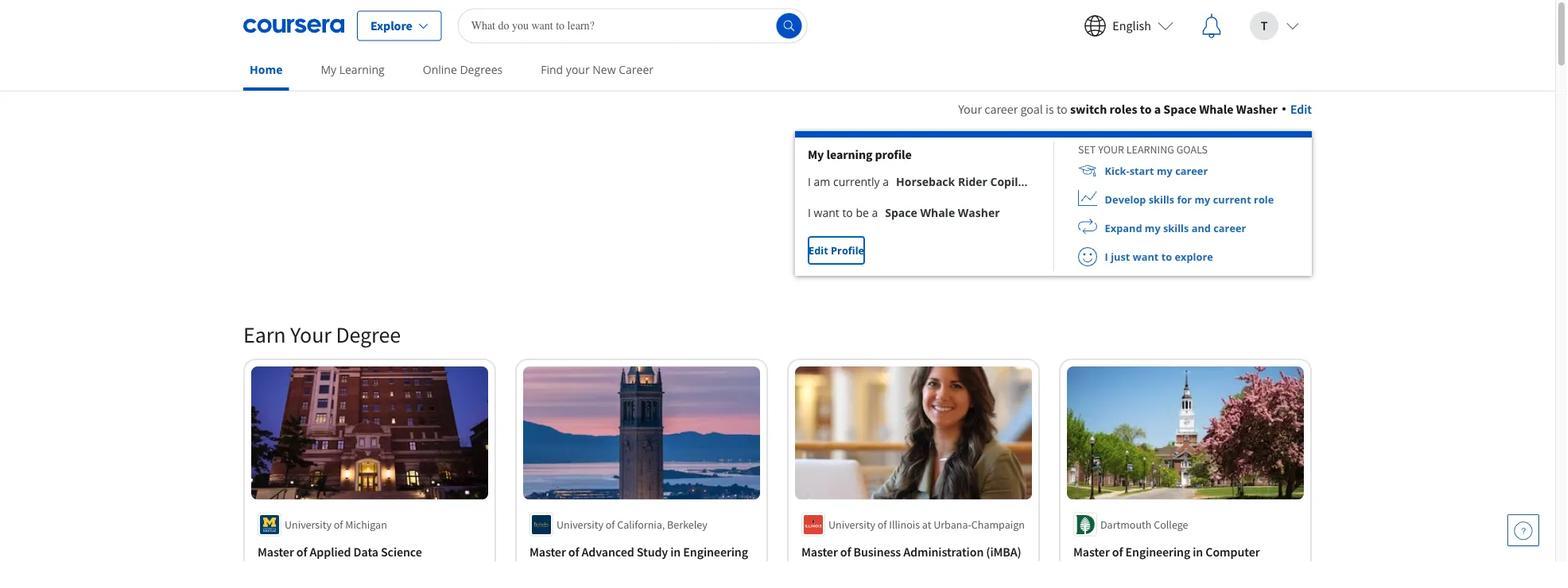 Task type: describe. For each thing, give the bounding box(es) containing it.
i for i want to be a
[[808, 205, 811, 220]]

kick-
[[1105, 164, 1130, 178]]

find your new career link
[[535, 52, 660, 87]]

english
[[1113, 18, 1151, 34]]

master for master of advanced study in engineering
[[530, 544, 566, 560]]

your career goal is to switch roles to a space whale washer
[[958, 101, 1278, 117]]

career inside button
[[1214, 221, 1246, 235]]

of for applied
[[296, 544, 307, 560]]

2 horizontal spatial a
[[1154, 101, 1161, 117]]

learning
[[339, 62, 385, 77]]

of for illinois
[[878, 517, 887, 532]]

skills inside button
[[1149, 192, 1174, 206]]

i just want to explore button
[[1054, 243, 1213, 271]]

california,
[[617, 517, 665, 532]]

at
[[922, 517, 931, 532]]

i am currently a horseback rider copilot element
[[893, 170, 1032, 194]]

advanced
[[582, 544, 634, 560]]

university of california, berkeley
[[557, 517, 708, 532]]

of for advanced
[[568, 544, 579, 560]]

berkeley
[[667, 517, 708, 532]]

master for master of engineering in computer
[[1073, 544, 1110, 560]]

am
[[814, 174, 830, 189]]

1 horizontal spatial whale
[[1199, 101, 1234, 117]]

explore button
[[357, 11, 442, 41]]

university for advanced
[[557, 517, 603, 532]]

i am currently a space whale washer element
[[882, 201, 1021, 225]]

my learning profile
[[808, 146, 912, 162]]

of for business
[[840, 544, 851, 560]]

expand my skills and career
[[1105, 221, 1246, 235]]

start
[[1130, 164, 1154, 178]]

data
[[353, 544, 378, 560]]

home link
[[243, 52, 289, 91]]

1 vertical spatial whale
[[920, 205, 955, 220]]

master for master of business administration (imba)
[[801, 544, 838, 560]]

expand my skills and career button
[[1054, 214, 1246, 243]]

0 horizontal spatial want
[[814, 205, 839, 220]]

university for applied
[[285, 517, 332, 532]]

master of engineering in computer link
[[1073, 543, 1298, 562]]

earn your degree main content
[[0, 80, 1555, 562]]

coursera image
[[243, 13, 344, 39]]

new
[[593, 62, 616, 77]]

want inside button
[[1133, 250, 1159, 264]]

kick-start my career button
[[1054, 157, 1208, 185]]

What do you want to learn? text field
[[458, 8, 808, 43]]

0 vertical spatial washer
[[1236, 101, 1278, 117]]

edit profile button
[[808, 236, 865, 265]]

1 vertical spatial my
[[1195, 192, 1210, 206]]

of for engineering
[[1112, 544, 1123, 560]]

champaign
[[971, 517, 1025, 532]]

skills inside button
[[1163, 221, 1189, 235]]

set your learning goals
[[1078, 142, 1208, 157]]

to inside button
[[1161, 250, 1172, 264]]

university for business
[[828, 517, 875, 532]]

illinois
[[889, 517, 920, 532]]

i just want to explore
[[1105, 250, 1213, 264]]

of for michigan
[[334, 517, 343, 532]]

kick-start my career
[[1105, 164, 1208, 178]]

graduation cap image
[[1078, 161, 1097, 180]]

develop skills for my current role button
[[1054, 185, 1274, 214]]

1 in from the left
[[670, 544, 681, 560]]

i for i am currently a
[[808, 174, 811, 189]]

your for new
[[566, 62, 590, 77]]

smile image
[[1078, 247, 1097, 266]]

just
[[1111, 250, 1130, 264]]

degrees
[[460, 62, 503, 77]]

1 horizontal spatial your
[[958, 101, 982, 117]]

1 horizontal spatial space
[[1163, 101, 1197, 117]]

0 horizontal spatial space
[[885, 205, 917, 220]]

career
[[619, 62, 654, 77]]

help center image
[[1514, 521, 1533, 540]]

earn your degree collection element
[[234, 295, 1321, 562]]

explore
[[1175, 250, 1213, 264]]

master of applied data science link
[[258, 543, 482, 562]]

master of applied data science
[[258, 544, 422, 560]]

i want to be a space whale washer
[[808, 205, 1000, 220]]

goal
[[1020, 101, 1043, 117]]

edit profile
[[809, 243, 864, 257]]

1 vertical spatial washer
[[958, 205, 1000, 220]]

to left be at top right
[[842, 205, 853, 220]]

roles
[[1110, 101, 1137, 117]]

dartmouth college
[[1100, 517, 1188, 532]]

master of advanced study in engineering
[[530, 544, 748, 560]]

develop
[[1105, 192, 1146, 206]]

master of engineering in computer
[[1073, 544, 1260, 562]]

expand
[[1105, 221, 1142, 235]]

switch
[[1070, 101, 1107, 117]]



Task type: vqa. For each thing, say whether or not it's contained in the screenshot.


Task type: locate. For each thing, give the bounding box(es) containing it.
whale up goals
[[1199, 101, 1234, 117]]

explore
[[371, 18, 412, 34]]

of for california,
[[606, 517, 615, 532]]

of left illinois on the right bottom of page
[[878, 517, 887, 532]]

set
[[1078, 142, 1096, 157]]

my for my learning profile
[[808, 146, 824, 162]]

is
[[1046, 101, 1054, 117]]

a right be at top right
[[872, 205, 878, 220]]

to right the roles
[[1140, 101, 1152, 117]]

online degrees link
[[416, 52, 509, 87]]

university of illinois at urbana-champaign
[[828, 517, 1025, 532]]

0 vertical spatial want
[[814, 205, 839, 220]]

washer down rider
[[958, 205, 1000, 220]]

career right and
[[1214, 221, 1246, 235]]

1 vertical spatial edit
[[809, 243, 828, 257]]

career inside button
[[1175, 164, 1208, 178]]

0 vertical spatial space
[[1163, 101, 1197, 117]]

and
[[1192, 221, 1211, 235]]

role
[[1254, 192, 1274, 206]]

university up applied
[[285, 517, 332, 532]]

my right for
[[1195, 192, 1210, 206]]

1 vertical spatial skills
[[1163, 221, 1189, 235]]

master for master of applied data science
[[258, 544, 294, 560]]

find
[[541, 62, 563, 77]]

space down i am currently a horseback rider copilot
[[885, 205, 917, 220]]

washer left edit dropdown button
[[1236, 101, 1278, 117]]

my
[[1157, 164, 1173, 178], [1195, 192, 1210, 206], [1145, 221, 1161, 235]]

goals
[[1177, 142, 1208, 157]]

1 vertical spatial want
[[1133, 250, 1159, 264]]

1 vertical spatial a
[[883, 174, 889, 189]]

(imba)
[[986, 544, 1021, 560]]

0 vertical spatial my
[[321, 62, 336, 77]]

i left the am
[[808, 174, 811, 189]]

0 horizontal spatial edit
[[809, 243, 828, 257]]

earn your degree
[[243, 321, 401, 349]]

0 horizontal spatial university
[[285, 517, 332, 532]]

of
[[334, 517, 343, 532], [606, 517, 615, 532], [878, 517, 887, 532], [296, 544, 307, 560], [568, 544, 579, 560], [840, 544, 851, 560], [1112, 544, 1123, 560]]

online degrees
[[423, 62, 503, 77]]

learning up kick-start my career
[[1126, 142, 1174, 157]]

university of michigan
[[285, 517, 387, 532]]

edit for edit profile
[[809, 243, 828, 257]]

4 master from the left
[[1073, 544, 1110, 560]]

1 horizontal spatial engineering
[[1125, 544, 1190, 560]]

0 horizontal spatial in
[[670, 544, 681, 560]]

2 vertical spatial career
[[1214, 221, 1246, 235]]

0 vertical spatial skills
[[1149, 192, 1174, 206]]

0 vertical spatial career
[[985, 101, 1018, 117]]

michigan
[[345, 517, 387, 532]]

1 horizontal spatial university
[[557, 517, 603, 532]]

a
[[1154, 101, 1161, 117], [883, 174, 889, 189], [872, 205, 878, 220]]

0 horizontal spatial career
[[985, 101, 1018, 117]]

skills left for
[[1149, 192, 1174, 206]]

master of business administration (imba)
[[801, 544, 1021, 560]]

copilot
[[990, 174, 1030, 189]]

learning up currently
[[826, 146, 873, 162]]

1 vertical spatial my
[[808, 146, 824, 162]]

i up edit profile
[[808, 205, 811, 220]]

your
[[958, 101, 982, 117], [290, 321, 331, 349]]

home
[[250, 62, 283, 77]]

master left business
[[801, 544, 838, 560]]

whale
[[1199, 101, 1234, 117], [920, 205, 955, 220]]

study
[[637, 544, 668, 560]]

edit button
[[1282, 99, 1312, 118]]

engineering down college
[[1125, 544, 1190, 560]]

0 horizontal spatial washer
[[958, 205, 1000, 220]]

skills
[[1149, 192, 1174, 206], [1163, 221, 1189, 235]]

i am currently a horseback rider copilot
[[808, 174, 1030, 189]]

master down dartmouth
[[1073, 544, 1110, 560]]

2 vertical spatial i
[[1105, 250, 1108, 264]]

0 vertical spatial your
[[958, 101, 982, 117]]

develop skills for my current role
[[1105, 192, 1274, 206]]

rider
[[958, 174, 987, 189]]

dartmouth
[[1100, 517, 1152, 532]]

of left applied
[[296, 544, 307, 560]]

a right the roles
[[1154, 101, 1161, 117]]

0 vertical spatial edit
[[1290, 101, 1312, 117]]

0 horizontal spatial a
[[872, 205, 878, 220]]

edit inside button
[[809, 243, 828, 257]]

0 horizontal spatial whale
[[920, 205, 955, 220]]

0 horizontal spatial your
[[566, 62, 590, 77]]

business
[[854, 544, 901, 560]]

in left computer
[[1193, 544, 1203, 560]]

1 engineering from the left
[[683, 544, 748, 560]]

2 vertical spatial a
[[872, 205, 878, 220]]

career left goal
[[985, 101, 1018, 117]]

edit
[[1290, 101, 1312, 117], [809, 243, 828, 257]]

my right the start
[[1157, 164, 1173, 178]]

edit inside dropdown button
[[1290, 101, 1312, 117]]

3 master from the left
[[801, 544, 838, 560]]

a down 'profile'
[[883, 174, 889, 189]]

i inside button
[[1105, 250, 1108, 264]]

0 vertical spatial your
[[566, 62, 590, 77]]

master left applied
[[258, 544, 294, 560]]

0 horizontal spatial your
[[290, 321, 331, 349]]

my left learning
[[321, 62, 336, 77]]

administration
[[903, 544, 984, 560]]

1 university from the left
[[285, 517, 332, 532]]

1 vertical spatial your
[[1098, 142, 1124, 157]]

your left goal
[[958, 101, 982, 117]]

profile
[[831, 243, 864, 257]]

applied
[[310, 544, 351, 560]]

my up the am
[[808, 146, 824, 162]]

t button
[[1237, 0, 1312, 51]]

2 in from the left
[[1193, 544, 1203, 560]]

currently
[[833, 174, 880, 189]]

0 vertical spatial a
[[1154, 101, 1161, 117]]

your
[[566, 62, 590, 77], [1098, 142, 1124, 157]]

2 vertical spatial my
[[1145, 221, 1161, 235]]

1 vertical spatial i
[[808, 205, 811, 220]]

1 horizontal spatial your
[[1098, 142, 1124, 157]]

in inside the master of engineering in computer
[[1193, 544, 1203, 560]]

3 university from the left
[[828, 517, 875, 532]]

of left advanced
[[568, 544, 579, 560]]

my inside the earn your degree main content
[[808, 146, 824, 162]]

science
[[381, 544, 422, 560]]

degree
[[336, 321, 401, 349]]

t
[[1261, 18, 1268, 34]]

master of business administration (imba) link
[[801, 543, 1026, 562]]

college
[[1154, 517, 1188, 532]]

space
[[1163, 101, 1197, 117], [885, 205, 917, 220]]

2 horizontal spatial university
[[828, 517, 875, 532]]

2 horizontal spatial career
[[1214, 221, 1246, 235]]

my inside button
[[1145, 221, 1161, 235]]

english button
[[1071, 0, 1186, 51]]

career
[[985, 101, 1018, 117], [1175, 164, 1208, 178], [1214, 221, 1246, 235]]

your for learning
[[1098, 142, 1124, 157]]

engineering
[[683, 544, 748, 560], [1125, 544, 1190, 560]]

current
[[1213, 192, 1251, 206]]

earn
[[243, 321, 286, 349]]

master left advanced
[[530, 544, 566, 560]]

career down goals
[[1175, 164, 1208, 178]]

of left business
[[840, 544, 851, 560]]

want down the am
[[814, 205, 839, 220]]

my learning
[[321, 62, 385, 77]]

of up advanced
[[606, 517, 615, 532]]

of inside "link"
[[296, 544, 307, 560]]

for
[[1177, 192, 1192, 206]]

None search field
[[458, 8, 808, 43]]

1 horizontal spatial my
[[808, 146, 824, 162]]

2 master from the left
[[530, 544, 566, 560]]

your up kick-
[[1098, 142, 1124, 157]]

1 horizontal spatial a
[[883, 174, 889, 189]]

university up advanced
[[557, 517, 603, 532]]

my for my learning
[[321, 62, 336, 77]]

master of advanced study in engineering link
[[530, 543, 754, 562]]

0 vertical spatial whale
[[1199, 101, 1234, 117]]

to
[[1057, 101, 1068, 117], [1140, 101, 1152, 117], [842, 205, 853, 220], [1161, 250, 1172, 264]]

my
[[321, 62, 336, 77], [808, 146, 824, 162]]

to right is
[[1057, 101, 1068, 117]]

university up business
[[828, 517, 875, 532]]

profile
[[875, 146, 912, 162]]

repeat image
[[1078, 219, 1097, 238]]

0 horizontal spatial my
[[321, 62, 336, 77]]

your right earn
[[290, 321, 331, 349]]

0 horizontal spatial learning
[[826, 146, 873, 162]]

1 horizontal spatial washer
[[1236, 101, 1278, 117]]

in right study
[[670, 544, 681, 560]]

0 vertical spatial my
[[1157, 164, 1173, 178]]

learning
[[1126, 142, 1174, 157], [826, 146, 873, 162]]

engineering down berkeley
[[683, 544, 748, 560]]

want right just
[[1133, 250, 1159, 264]]

to left explore
[[1161, 250, 1172, 264]]

1 horizontal spatial edit
[[1290, 101, 1312, 117]]

my learning link
[[314, 52, 391, 87]]

your inside main content
[[1098, 142, 1124, 157]]

1 horizontal spatial want
[[1133, 250, 1159, 264]]

1 master from the left
[[258, 544, 294, 560]]

skills left and
[[1163, 221, 1189, 235]]

1 horizontal spatial career
[[1175, 164, 1208, 178]]

master inside "link"
[[258, 544, 294, 560]]

of inside the master of engineering in computer
[[1112, 544, 1123, 560]]

master inside the master of engineering in computer
[[1073, 544, 1110, 560]]

horseback
[[896, 174, 955, 189]]

find your new career
[[541, 62, 654, 77]]

whale down horseback
[[920, 205, 955, 220]]

0 vertical spatial i
[[808, 174, 811, 189]]

0 horizontal spatial engineering
[[683, 544, 748, 560]]

urbana-
[[934, 517, 971, 532]]

i
[[808, 174, 811, 189], [808, 205, 811, 220], [1105, 250, 1108, 264]]

your right find
[[566, 62, 590, 77]]

1 vertical spatial career
[[1175, 164, 1208, 178]]

1 horizontal spatial learning
[[1126, 142, 1174, 157]]

of left the michigan
[[334, 517, 343, 532]]

1 vertical spatial your
[[290, 321, 331, 349]]

2 university from the left
[[557, 517, 603, 532]]

university
[[285, 517, 332, 532], [557, 517, 603, 532], [828, 517, 875, 532]]

space up goals
[[1163, 101, 1197, 117]]

2 engineering from the left
[[1125, 544, 1190, 560]]

my right "expand"
[[1145, 221, 1161, 235]]

online
[[423, 62, 457, 77]]

computer
[[1206, 544, 1260, 560]]

be
[[856, 205, 869, 220]]

of down dartmouth
[[1112, 544, 1123, 560]]

edit for edit
[[1290, 101, 1312, 117]]

1 vertical spatial space
[[885, 205, 917, 220]]

i left just
[[1105, 250, 1108, 264]]

1 horizontal spatial in
[[1193, 544, 1203, 560]]

line chart image
[[1078, 190, 1097, 209]]

engineering inside the master of engineering in computer
[[1125, 544, 1190, 560]]



